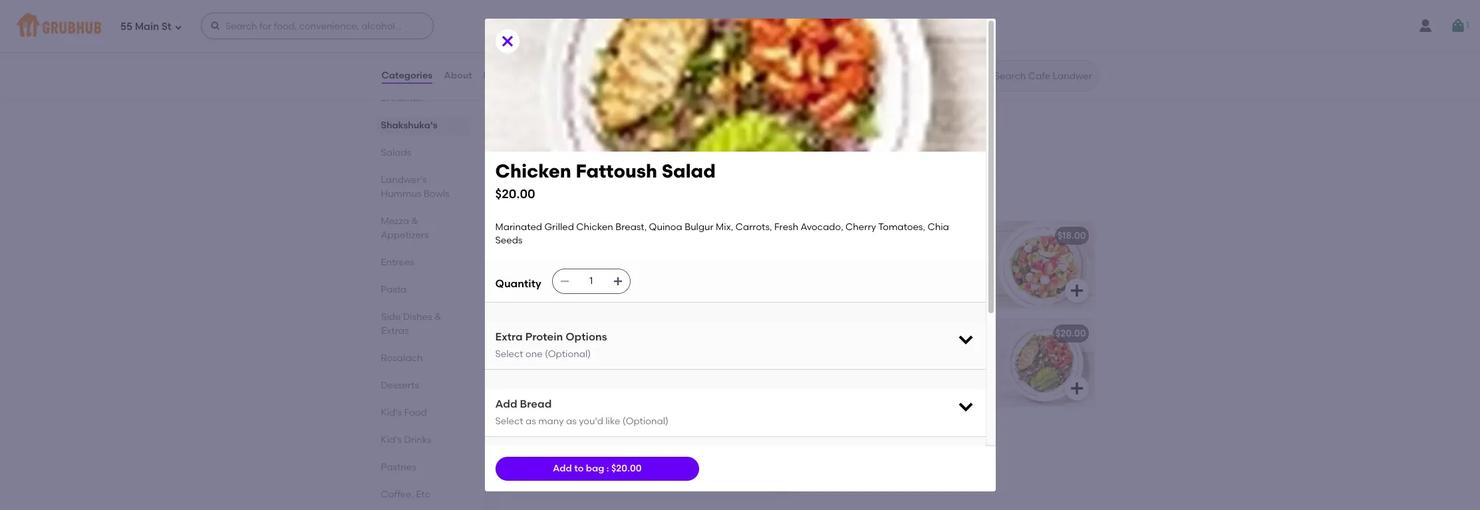 Task type: describe. For each thing, give the bounding box(es) containing it.
kid's food
[[381, 407, 427, 418]]

peppers, for &
[[892, 276, 932, 287]]

landwer's
[[381, 174, 427, 186]]

salad for lebanese salad
[[563, 328, 590, 339]]

shakshuka's tab
[[381, 118, 464, 132]]

& inside mezza & appetizers
[[411, 216, 418, 227]]

vegan meatball shakshuka
[[517, 112, 641, 123]]

tomato
[[517, 46, 551, 58]]

about button
[[443, 52, 473, 100]]

mezza & appetizers tab
[[381, 214, 464, 242]]

pastries tab
[[381, 460, 464, 474]]

shakshuka's
[[381, 120, 437, 131]]

1 horizontal spatial breast,
[[935, 347, 966, 358]]

0 vertical spatial marinated grilled chicken breast, quinoa bulgur mix, carrots, fresh avocado, cherry tomatoes, chia seeds
[[495, 221, 951, 246]]

rosalach
[[381, 353, 423, 364]]

walnuts,
[[577, 472, 616, 483]]

reviews
[[483, 70, 520, 81]]

search icon image
[[973, 68, 989, 84]]

like
[[606, 416, 620, 427]]

1 vertical spatial seeds
[[815, 387, 842, 399]]

meatball
[[548, 112, 589, 123]]

0 horizontal spatial carrots,
[[736, 221, 772, 233]]

$18.00
[[1058, 230, 1086, 242]]

entrées
[[381, 257, 414, 268]]

sinia shakshuka
[[815, 14, 889, 25]]

one
[[526, 349, 543, 360]]

bell for radish,
[[547, 276, 563, 287]]

options
[[566, 331, 607, 344]]

landwer's hummus bowls
[[381, 174, 449, 200]]

lettuce mix ,feta cheese, kalamata olives, cherry tomatoes, red and yellow bell peppers, cucumber, radish, sumac with lemon mint dressing
[[517, 249, 679, 314]]

kid's for kid's drinks
[[381, 434, 402, 446]]

0 vertical spatial a
[[614, 33, 620, 44]]

spinach,
[[616, 60, 655, 71]]

salad inside chicken fattoush salad $20.00
[[662, 160, 716, 182]]

1 vertical spatial $20.00
[[1056, 328, 1086, 339]]

55 main st
[[120, 20, 171, 32]]

crispy
[[622, 46, 650, 58]]

halloumi up "cucumbers,"
[[815, 230, 856, 242]]

chicken fattoush salad $20.00
[[495, 160, 716, 201]]

halloumi salad image
[[994, 222, 1094, 308]]

0 horizontal spatial fresh
[[774, 221, 798, 233]]

sinia shakshuka button
[[807, 5, 1094, 92]]

lemon inside lettuce mix, halloumi cheese, kalamata olives, cherry tomatoes, red & yellow bell peppers, cucumbers, radish & lemon mint dressing.
[[914, 290, 945, 301]]

breakfast tab
[[381, 91, 464, 105]]

bell for radish
[[874, 276, 890, 287]]

and
[[638, 73, 657, 85]]

of
[[546, 73, 554, 85]]

0 vertical spatial avocado,
[[801, 221, 843, 233]]

two eggs poached in a spiced tomato pepper sauce, crispy halloumi cheese and spinach, with a side of tahini, side salad and challah bread.
[[517, 33, 676, 98]]

,feta
[[571, 249, 593, 260]]

halloumi salad
[[815, 230, 884, 242]]

(optional) inside 'extra protein options select one (optional)'
[[545, 349, 591, 360]]

sinia
[[815, 14, 837, 25]]

salad for mediterranean salad (gf)
[[587, 230, 614, 242]]

0 horizontal spatial seeds
[[495, 235, 523, 246]]

1 horizontal spatial fresh
[[940, 360, 964, 372]]

1 vertical spatial a
[[517, 73, 523, 85]]

coffee,
[[381, 489, 414, 500]]

1 vertical spatial cheese
[[547, 426, 581, 437]]

food
[[404, 407, 427, 418]]

1 horizontal spatial quinoa
[[815, 360, 848, 372]]

st
[[161, 20, 171, 32]]

halloumi inside two eggs poached in a spiced tomato pepper sauce, crispy halloumi cheese and spinach, with a side of tahini, side salad and challah bread.
[[517, 60, 557, 71]]

spiced
[[622, 33, 654, 44]]

radish
[[872, 290, 903, 301]]

$17.00
[[761, 230, 788, 242]]

kalamata for and
[[634, 249, 679, 260]]

pepper
[[554, 46, 586, 58]]

and left like
[[583, 426, 601, 437]]

two
[[517, 33, 535, 44]]

kid's drinks tab
[[381, 433, 464, 447]]

1 vertical spatial grilled
[[864, 347, 893, 358]]

coffee, etc tab
[[381, 488, 464, 502]]

1 as from the left
[[526, 416, 536, 427]]

add bread select as many as you'd like (optional)
[[495, 398, 669, 427]]

housemade inside mixed greens, cherry tomatoes, avocado, blueberries, strawberries, goat cheese, caramelized walnuts, and housemade balsamic dressing
[[638, 472, 693, 483]]

Search Cafe Landwer search field
[[993, 70, 1095, 82]]

1 button
[[1450, 14, 1470, 38]]

eggs
[[537, 33, 559, 44]]

0 horizontal spatial quinoa
[[649, 221, 682, 233]]

olives, for mix
[[517, 263, 546, 274]]

Input item quantity number field
[[577, 270, 606, 294]]

greens,
[[546, 445, 580, 456]]

$20.00 inside chicken fattoush salad $20.00
[[495, 186, 535, 201]]

select inside add bread select as many as you'd like (optional)
[[495, 416, 523, 427]]

quantity
[[495, 277, 541, 290]]

mint inside lettuce mix, halloumi cheese, kalamata olives, cherry tomatoes, red & yellow bell peppers, cucumbers, radish & lemon mint dressing.
[[947, 290, 967, 301]]

2 horizontal spatial with
[[684, 131, 703, 142]]

categories button
[[381, 52, 433, 100]]

landwer's hummus bowls tab
[[381, 173, 464, 201]]

mixed greens, cherry tomatoes, avocado, blueberries, strawberries, goat cheese, caramelized walnuts, and housemade balsamic dressing
[[517, 445, 737, 496]]

goast
[[517, 426, 544, 437]]

and inside lettuce mix ,feta cheese, kalamata olives, cherry tomatoes, red and yellow bell peppers, cucumber, radish, sumac with lemon mint dressing
[[650, 263, 668, 274]]

extra
[[495, 331, 523, 344]]

cucumbers,
[[815, 290, 870, 301]]

goat
[[633, 458, 656, 469]]

1 vertical spatial chia
[[942, 374, 963, 385]]

balsamic
[[696, 472, 737, 483]]

tahini
[[705, 131, 732, 142]]

1 vertical spatial marinated grilled chicken breast, quinoa bulgur mix, carrots, fresh avocado, cherry tomatoes, chia seeds
[[815, 347, 966, 399]]

mezza
[[381, 216, 409, 227]]

& inside the side dishes & extras
[[434, 311, 441, 323]]

berries
[[603, 426, 635, 437]]

olives, for mix,
[[862, 263, 891, 274]]

goast cheese and berries
[[517, 426, 635, 437]]

desserts
[[381, 380, 419, 391]]

svg image inside 1 button
[[1450, 18, 1466, 34]]

mediterranean
[[517, 230, 585, 242]]

tahini,
[[557, 73, 586, 85]]

bowls
[[424, 188, 449, 200]]

sauce,
[[588, 46, 619, 58]]

1 vertical spatial vegan
[[574, 131, 603, 142]]

0 vertical spatial mix,
[[716, 221, 733, 233]]

sumac
[[552, 290, 584, 301]]

appetizers
[[381, 230, 429, 241]]

halloumi shakshuka image
[[696, 5, 796, 92]]

desserts tab
[[381, 379, 464, 393]]

2 vertical spatial $20.00
[[611, 463, 642, 474]]

kid's for kid's food
[[381, 407, 402, 418]]

dressing inside lettuce mix ,feta cheese, kalamata olives, cherry tomatoes, red and yellow bell peppers, cucumber, radish, sumac with lemon mint dressing
[[517, 303, 555, 314]]

reviews button
[[483, 52, 521, 100]]

1 vertical spatial avocado,
[[815, 374, 857, 385]]

add for add to bag
[[553, 463, 572, 474]]

etc
[[416, 489, 431, 500]]

dressing inside mixed greens, cherry tomatoes, avocado, blueberries, strawberries, goat cheese, caramelized walnuts, and housemade balsamic dressing
[[517, 485, 555, 496]]

hummus
[[381, 188, 421, 200]]

halloumi shakshuka
[[517, 14, 609, 25]]

with inside lettuce mix ,feta cheese, kalamata olives, cherry tomatoes, red and yellow bell peppers, cucumber, radish, sumac with lemon mint dressing
[[586, 290, 605, 301]]

:
[[607, 463, 609, 474]]

pasta
[[381, 284, 407, 295]]

served
[[652, 131, 682, 142]]

lebanese
[[517, 328, 561, 339]]

$23.00
[[757, 110, 787, 122]]

1 vertical spatial bulgur
[[850, 360, 879, 372]]

mix, inside lettuce mix, halloumi cheese, kalamata olives, cherry tomatoes, red & yellow bell peppers, cucumbers, radish & lemon mint dressing.
[[851, 249, 869, 260]]



Task type: vqa. For each thing, say whether or not it's contained in the screenshot.
left Pizza
no



Task type: locate. For each thing, give the bounding box(es) containing it.
lettuce mix, halloumi cheese, kalamata olives, cherry tomatoes, red & yellow bell peppers, cucumbers, radish & lemon mint dressing.
[[815, 249, 973, 314]]

side inside the side dishes & extras
[[381, 311, 400, 323]]

dishes
[[403, 311, 432, 323]]

salad down spinach,
[[610, 73, 636, 85]]

olives, inside lettuce mix, halloumi cheese, kalamata olives, cherry tomatoes, red & yellow bell peppers, cucumbers, radish & lemon mint dressing.
[[862, 263, 891, 274]]

1 olives, from the left
[[517, 263, 546, 274]]

1 select from the top
[[495, 349, 523, 360]]

0 vertical spatial grilled
[[544, 221, 574, 233]]

red for and
[[630, 263, 648, 274]]

2 vertical spatial avocado,
[[665, 445, 707, 456]]

0 vertical spatial housemade
[[517, 131, 572, 142]]

salads tab
[[381, 146, 464, 160]]

grilled down radish
[[864, 347, 893, 358]]

olives, up "quantity" on the left
[[517, 263, 546, 274]]

many
[[538, 416, 564, 427]]

with inside two eggs poached in a spiced tomato pepper sauce, crispy halloumi cheese and spinach, with a side of tahini, side salad and challah bread.
[[657, 60, 676, 71]]

avocado,
[[801, 221, 843, 233], [815, 374, 857, 385], [665, 445, 707, 456]]

with left tahini
[[684, 131, 703, 142]]

a right in
[[614, 33, 620, 44]]

dressing down radish,
[[517, 303, 555, 314]]

1 horizontal spatial salads
[[506, 190, 554, 207]]

side dishes & extras tab
[[381, 310, 464, 338]]

red for &
[[815, 276, 832, 287]]

quinoa down dressing.
[[815, 360, 848, 372]]

kalamata for &
[[815, 263, 860, 274]]

lettuce down halloumi salad
[[815, 249, 849, 260]]

0 vertical spatial salads
[[381, 147, 411, 158]]

2 lemon from the left
[[914, 290, 945, 301]]

yellow
[[517, 276, 545, 287], [844, 276, 872, 287]]

side right tahini,
[[588, 73, 607, 85]]

0 vertical spatial $20.00
[[495, 186, 535, 201]]

0 horizontal spatial a
[[517, 73, 523, 85]]

2 vertical spatial chicken
[[896, 347, 933, 358]]

shakshuka for halloumi shakshuka
[[560, 14, 609, 25]]

drinks
[[404, 434, 432, 446]]

1 vertical spatial quinoa
[[815, 360, 848, 372]]

mezza & appetizers
[[381, 216, 429, 241]]

1 vertical spatial carrots,
[[901, 360, 938, 372]]

challah
[[517, 87, 552, 98]]

salad right protein
[[563, 328, 590, 339]]

avocado, inside mixed greens, cherry tomatoes, avocado, blueberries, strawberries, goat cheese, caramelized walnuts, and housemade balsamic dressing
[[665, 445, 707, 456]]

add left bread
[[495, 398, 517, 411]]

olives,
[[517, 263, 546, 274], [862, 263, 891, 274]]

& up "cucumbers,"
[[835, 276, 842, 287]]

vegan down challah
[[517, 112, 546, 123]]

0 vertical spatial chia
[[928, 221, 949, 233]]

lettuce inside lettuce mix, halloumi cheese, kalamata olives, cherry tomatoes, red & yellow bell peppers, cucumbers, radish & lemon mint dressing.
[[815, 249, 849, 260]]

lebanese salad
[[517, 328, 590, 339]]

1 horizontal spatial housemade
[[638, 472, 693, 483]]

0 horizontal spatial housemade
[[517, 131, 572, 142]]

0 horizontal spatial bulgur
[[685, 221, 714, 233]]

2 olives, from the left
[[862, 263, 891, 274]]

1 horizontal spatial mint
[[947, 290, 967, 301]]

mix
[[553, 249, 568, 260]]

lemon down cucumber,
[[607, 290, 638, 301]]

1 horizontal spatial with
[[657, 60, 676, 71]]

side inside two eggs poached in a spiced tomato pepper sauce, crispy halloumi cheese and spinach, with a side of tahini, side salad and challah bread.
[[588, 73, 607, 85]]

side dishes & extras
[[381, 311, 441, 337]]

shakshuka up housemade vegan meatballs served with tahini
[[591, 112, 641, 123]]

breast,
[[616, 221, 647, 233], [935, 347, 966, 358]]

(optional) inside add bread select as many as you'd like (optional)
[[623, 416, 669, 427]]

& up appetizers
[[411, 216, 418, 227]]

lettuce for lettuce mix, halloumi cheese, kalamata olives, cherry tomatoes, red & yellow bell peppers, cucumbers, radish & lemon mint dressing.
[[815, 249, 849, 260]]

1 horizontal spatial chicken
[[576, 221, 613, 233]]

rosalach tab
[[381, 351, 464, 365]]

1 horizontal spatial bell
[[874, 276, 890, 287]]

1 vertical spatial housemade
[[638, 472, 693, 483]]

1 horizontal spatial carrots,
[[901, 360, 938, 372]]

salad inside two eggs poached in a spiced tomato pepper sauce, crispy halloumi cheese and spinach, with a side of tahini, side salad and challah bread.
[[610, 73, 636, 85]]

chicken up ,feta
[[576, 221, 613, 233]]

red inside lettuce mix ,feta cheese, kalamata olives, cherry tomatoes, red and yellow bell peppers, cucumber, radish, sumac with lemon mint dressing
[[630, 263, 648, 274]]

red inside lettuce mix, halloumi cheese, kalamata olives, cherry tomatoes, red & yellow bell peppers, cucumbers, radish & lemon mint dressing.
[[815, 276, 832, 287]]

chia
[[928, 221, 949, 233], [942, 374, 963, 385]]

2 yellow from the left
[[844, 276, 872, 287]]

bell up radish
[[874, 276, 890, 287]]

peppers, up sumac
[[565, 276, 605, 287]]

salad down served
[[662, 160, 716, 182]]

1 bell from the left
[[547, 276, 563, 287]]

marinated up "quantity" on the left
[[495, 221, 542, 233]]

0 vertical spatial select
[[495, 349, 523, 360]]

quinoa right (gf)
[[649, 221, 682, 233]]

2 dressing from the top
[[517, 485, 555, 496]]

0 horizontal spatial add
[[495, 398, 517, 411]]

side
[[588, 73, 607, 85], [381, 311, 400, 323]]

tomatoes, inside lettuce mix ,feta cheese, kalamata olives, cherry tomatoes, red and yellow bell peppers, cucumber, radish, sumac with lemon mint dressing
[[581, 263, 628, 274]]

a left side at the top left of page
[[517, 73, 523, 85]]

1 vertical spatial breast,
[[935, 347, 966, 358]]

marinated grilled chicken breast, quinoa bulgur mix, carrots, fresh avocado, cherry tomatoes, chia seeds
[[495, 221, 951, 246], [815, 347, 966, 399]]

1 horizontal spatial vegan
[[574, 131, 603, 142]]

kalamata down (gf)
[[634, 249, 679, 260]]

bulgur
[[685, 221, 714, 233], [850, 360, 879, 372]]

caramelized
[[517, 472, 575, 483]]

0 vertical spatial add
[[495, 398, 517, 411]]

1 horizontal spatial bulgur
[[850, 360, 879, 372]]

2 horizontal spatial cheese,
[[914, 249, 950, 260]]

salad
[[610, 73, 636, 85], [662, 160, 716, 182], [587, 230, 614, 242], [858, 230, 884, 242], [563, 328, 590, 339]]

salad up lettuce mix, halloumi cheese, kalamata olives, cherry tomatoes, red & yellow bell peppers, cucumbers, radish & lemon mint dressing.
[[858, 230, 884, 242]]

chicken down "meatball"
[[495, 160, 571, 182]]

red
[[630, 263, 648, 274], [815, 276, 832, 287]]

salad left (gf)
[[587, 230, 614, 242]]

halloumi inside lettuce mix, halloumi cheese, kalamata olives, cherry tomatoes, red & yellow bell peppers, cucumbers, radish & lemon mint dressing.
[[871, 249, 911, 260]]

side
[[525, 73, 543, 85]]

extra protein options select one (optional)
[[495, 331, 607, 360]]

0 horizontal spatial bell
[[547, 276, 563, 287]]

lebanese salad image
[[696, 319, 796, 406]]

0 horizontal spatial (optional)
[[545, 349, 591, 360]]

halloumi up radish
[[871, 249, 911, 260]]

0 vertical spatial carrots,
[[736, 221, 772, 233]]

0 horizontal spatial olives,
[[517, 263, 546, 274]]

kalamata up "cucumbers,"
[[815, 263, 860, 274]]

peppers, inside lettuce mix, halloumi cheese, kalamata olives, cherry tomatoes, red & yellow bell peppers, cucumbers, radish & lemon mint dressing.
[[892, 276, 932, 287]]

1 vertical spatial red
[[815, 276, 832, 287]]

side up extras
[[381, 311, 400, 323]]

kid's left food
[[381, 407, 402, 418]]

salads up the landwer's
[[381, 147, 411, 158]]

lemon
[[607, 290, 638, 301], [914, 290, 945, 301]]

red up cucumber,
[[630, 263, 648, 274]]

vegan down vegan meatball shakshuka
[[574, 131, 603, 142]]

strawberries,
[[572, 458, 631, 469]]

0 horizontal spatial cheese,
[[596, 249, 632, 260]]

shakshuka
[[560, 14, 609, 25], [839, 14, 889, 25], [591, 112, 641, 123]]

yellow for radish,
[[517, 276, 545, 287]]

add inside add bread select as many as you'd like (optional)
[[495, 398, 517, 411]]

salads
[[381, 147, 411, 158], [506, 190, 554, 207]]

housemade
[[517, 131, 572, 142], [638, 472, 693, 483]]

1 vertical spatial mix,
[[851, 249, 869, 260]]

shakshuka for sinia shakshuka
[[839, 14, 889, 25]]

kid's left drinks
[[381, 434, 402, 446]]

1 vertical spatial select
[[495, 416, 523, 427]]

2 horizontal spatial $20.00
[[1056, 328, 1086, 339]]

0 vertical spatial cheese
[[559, 60, 593, 71]]

lemon inside lettuce mix ,feta cheese, kalamata olives, cherry tomatoes, red and yellow bell peppers, cucumber, radish, sumac with lemon mint dressing
[[607, 290, 638, 301]]

0 vertical spatial quinoa
[[649, 221, 682, 233]]

tomatoes, inside lettuce mix, halloumi cheese, kalamata olives, cherry tomatoes, red & yellow bell peppers, cucumbers, radish & lemon mint dressing.
[[926, 263, 973, 274]]

cheese, inside lettuce mix ,feta cheese, kalamata olives, cherry tomatoes, red and yellow bell peppers, cucumber, radish, sumac with lemon mint dressing
[[596, 249, 632, 260]]

select down bread
[[495, 416, 523, 427]]

pastries
[[381, 462, 416, 473]]

0 horizontal spatial mint
[[640, 290, 660, 301]]

to
[[574, 463, 584, 474]]

2 vertical spatial mix,
[[881, 360, 899, 372]]

& right radish
[[905, 290, 912, 301]]

1 vertical spatial with
[[684, 131, 703, 142]]

1 vertical spatial chicken
[[576, 221, 613, 233]]

coffee, etc
[[381, 489, 431, 500]]

kid's food tab
[[381, 406, 464, 420]]

shakshuka right sinia
[[839, 14, 889, 25]]

grilled up mix
[[544, 221, 574, 233]]

mint
[[640, 290, 660, 301], [947, 290, 967, 301]]

as
[[526, 416, 536, 427], [566, 416, 577, 427]]

1 horizontal spatial add
[[553, 463, 572, 474]]

and down sauce,
[[596, 60, 614, 71]]

1 dressing from the top
[[517, 303, 555, 314]]

lemon right radish
[[914, 290, 945, 301]]

bag
[[586, 463, 604, 474]]

cheese, for halloumi
[[914, 249, 950, 260]]

0 vertical spatial dressing
[[517, 303, 555, 314]]

0 vertical spatial bulgur
[[685, 221, 714, 233]]

about
[[444, 70, 472, 81]]

$20.00
[[495, 186, 535, 201], [1056, 328, 1086, 339], [611, 463, 642, 474]]

meatballs
[[605, 131, 650, 142]]

lebanese salad button
[[509, 319, 796, 406]]

blueberries,
[[517, 458, 569, 469]]

0 vertical spatial red
[[630, 263, 648, 274]]

1 vertical spatial kid's
[[381, 434, 402, 446]]

salad for halloumi salad
[[858, 230, 884, 242]]

fattoush
[[576, 160, 657, 182]]

cheese
[[559, 60, 593, 71], [547, 426, 581, 437]]

0 horizontal spatial $20.00
[[495, 186, 535, 201]]

bell
[[547, 276, 563, 287], [874, 276, 890, 287]]

1 horizontal spatial as
[[566, 416, 577, 427]]

0 vertical spatial breast,
[[616, 221, 647, 233]]

halloumi up eggs
[[517, 14, 558, 25]]

1 horizontal spatial red
[[815, 276, 832, 287]]

cheese, inside mixed greens, cherry tomatoes, avocado, blueberries, strawberries, goat cheese, caramelized walnuts, and housemade balsamic dressing
[[658, 458, 695, 469]]

shakshuka inside button
[[839, 14, 889, 25]]

cherry inside mixed greens, cherry tomatoes, avocado, blueberries, strawberries, goat cheese, caramelized walnuts, and housemade balsamic dressing
[[583, 445, 613, 456]]

yellow up "cucumbers,"
[[844, 276, 872, 287]]

bell up sumac
[[547, 276, 563, 287]]

add left to
[[553, 463, 572, 474]]

peppers, inside lettuce mix ,feta cheese, kalamata olives, cherry tomatoes, red and yellow bell peppers, cucumber, radish, sumac with lemon mint dressing
[[565, 276, 605, 287]]

2 horizontal spatial chicken
[[896, 347, 933, 358]]

dressing down the caramelized
[[517, 485, 555, 496]]

mixed
[[517, 445, 543, 456]]

2 lettuce from the left
[[815, 249, 849, 260]]

1
[[1466, 20, 1470, 31]]

(optional) right like
[[623, 416, 669, 427]]

cheese, for ,feta
[[596, 249, 632, 260]]

salads inside tab
[[381, 147, 411, 158]]

kid's drinks
[[381, 434, 432, 446]]

lettuce down mediterranean
[[517, 249, 551, 260]]

lettuce
[[517, 249, 551, 260], [815, 249, 849, 260]]

select down extra
[[495, 349, 523, 360]]

1 horizontal spatial side
[[588, 73, 607, 85]]

yellow inside lettuce mix, halloumi cheese, kalamata olives, cherry tomatoes, red & yellow bell peppers, cucumbers, radish & lemon mint dressing.
[[844, 276, 872, 287]]

0 vertical spatial seeds
[[495, 235, 523, 246]]

kalamata
[[634, 249, 679, 260], [815, 263, 860, 274]]

(gf)
[[616, 230, 636, 242]]

housemade down goat
[[638, 472, 693, 483]]

mix,
[[716, 221, 733, 233], [851, 249, 869, 260], [881, 360, 899, 372]]

sinia shakshuka image
[[994, 5, 1094, 92]]

1 mint from the left
[[640, 290, 660, 301]]

mediterranean salad (gf) image
[[696, 222, 796, 308]]

cheese up greens,
[[547, 426, 581, 437]]

1 yellow from the left
[[517, 276, 545, 287]]

2 bell from the left
[[874, 276, 890, 287]]

a
[[614, 33, 620, 44], [517, 73, 523, 85]]

1 horizontal spatial mix,
[[851, 249, 869, 260]]

main navigation navigation
[[0, 0, 1480, 52]]

shakshuka up the poached
[[560, 14, 609, 25]]

1 horizontal spatial a
[[614, 33, 620, 44]]

1 horizontal spatial seeds
[[815, 387, 842, 399]]

0 horizontal spatial yellow
[[517, 276, 545, 287]]

marinated down dressing.
[[815, 347, 862, 358]]

dressing.
[[815, 303, 856, 314]]

1 horizontal spatial lemon
[[914, 290, 945, 301]]

cherry inside lettuce mix ,feta cheese, kalamata olives, cherry tomatoes, red and yellow bell peppers, cucumber, radish, sumac with lemon mint dressing
[[548, 263, 579, 274]]

1 peppers, from the left
[[565, 276, 605, 287]]

1 horizontal spatial olives,
[[862, 263, 891, 274]]

1 kid's from the top
[[381, 407, 402, 418]]

marinated
[[495, 221, 542, 233], [815, 347, 862, 358]]

salad inside button
[[563, 328, 590, 339]]

1 vertical spatial add
[[553, 463, 572, 474]]

(optional) down options
[[545, 349, 591, 360]]

cherry inside lettuce mix, halloumi cheese, kalamata olives, cherry tomatoes, red & yellow bell peppers, cucumbers, radish & lemon mint dressing.
[[893, 263, 924, 274]]

bell inside lettuce mix, halloumi cheese, kalamata olives, cherry tomatoes, red & yellow bell peppers, cucumbers, radish & lemon mint dressing.
[[874, 276, 890, 287]]

and inside mixed greens, cherry tomatoes, avocado, blueberries, strawberries, goat cheese, caramelized walnuts, and housemade balsamic dressing
[[618, 472, 636, 483]]

and inside two eggs poached in a spiced tomato pepper sauce, crispy halloumi cheese and spinach, with a side of tahini, side salad and challah bread.
[[596, 60, 614, 71]]

mediterranean salad (gf)
[[517, 230, 636, 242]]

0 vertical spatial kid's
[[381, 407, 402, 418]]

kalamata inside lettuce mix ,feta cheese, kalamata olives, cherry tomatoes, red and yellow bell peppers, cucumber, radish, sumac with lemon mint dressing
[[634, 249, 679, 260]]

halloumi up side at the top left of page
[[517, 60, 557, 71]]

peppers, for sumac
[[565, 276, 605, 287]]

2 peppers, from the left
[[892, 276, 932, 287]]

cheese inside two eggs poached in a spiced tomato pepper sauce, crispy halloumi cheese and spinach, with a side of tahini, side salad and challah bread.
[[559, 60, 593, 71]]

1 horizontal spatial grilled
[[864, 347, 893, 358]]

cheese up tahini,
[[559, 60, 593, 71]]

svg image
[[210, 21, 221, 31], [174, 23, 182, 31], [1069, 67, 1085, 83], [771, 138, 787, 154], [613, 276, 623, 287], [1069, 283, 1085, 299], [771, 381, 787, 397]]

main
[[135, 20, 159, 32]]

as down bread
[[526, 416, 536, 427]]

breakfast
[[381, 92, 424, 104]]

peppers, up radish
[[892, 276, 932, 287]]

chicken fattoush salad image
[[994, 319, 1094, 406]]

tomatoes, inside mixed greens, cherry tomatoes, avocado, blueberries, strawberries, goat cheese, caramelized walnuts, and housemade balsamic dressing
[[615, 445, 662, 456]]

protein
[[525, 331, 563, 344]]

cucumber,
[[607, 276, 657, 287]]

& right "dishes"
[[434, 311, 441, 323]]

radish,
[[517, 290, 550, 301]]

with right sumac
[[586, 290, 605, 301]]

red up "cucumbers,"
[[815, 276, 832, 287]]

olives, up radish
[[862, 263, 891, 274]]

chicken inside chicken fattoush salad $20.00
[[495, 160, 571, 182]]

categories
[[382, 70, 433, 81]]

bread
[[520, 398, 552, 411]]

select inside 'extra protein options select one (optional)'
[[495, 349, 523, 360]]

0 horizontal spatial lettuce
[[517, 249, 551, 260]]

extras
[[381, 325, 409, 337]]

and up cucumber,
[[650, 263, 668, 274]]

housemade down "meatball"
[[517, 131, 572, 142]]

salads up mediterranean
[[506, 190, 554, 207]]

you'd
[[579, 416, 603, 427]]

2 kid's from the top
[[381, 434, 402, 446]]

yellow for radish
[[844, 276, 872, 287]]

entrées tab
[[381, 255, 464, 269]]

lettuce for lettuce mix ,feta cheese, kalamata olives, cherry tomatoes, red and yellow bell peppers, cucumber, radish, sumac with lemon mint dressing
[[517, 249, 551, 260]]

olives, inside lettuce mix ,feta cheese, kalamata olives, cherry tomatoes, red and yellow bell peppers, cucumber, radish, sumac with lemon mint dressing
[[517, 263, 546, 274]]

0 horizontal spatial grilled
[[544, 221, 574, 233]]

yellow inside lettuce mix ,feta cheese, kalamata olives, cherry tomatoes, red and yellow bell peppers, cucumber, radish, sumac with lemon mint dressing
[[517, 276, 545, 287]]

with right spinach,
[[657, 60, 676, 71]]

chicken
[[495, 160, 571, 182], [576, 221, 613, 233], [896, 347, 933, 358]]

0 horizontal spatial peppers,
[[565, 276, 605, 287]]

yellow up radish,
[[517, 276, 545, 287]]

2 select from the top
[[495, 416, 523, 427]]

1 horizontal spatial kalamata
[[815, 263, 860, 274]]

and right : at the left bottom
[[618, 472, 636, 483]]

1 vertical spatial side
[[381, 311, 400, 323]]

0 horizontal spatial red
[[630, 263, 648, 274]]

0 horizontal spatial salads
[[381, 147, 411, 158]]

0 vertical spatial kalamata
[[634, 249, 679, 260]]

svg image
[[1450, 18, 1466, 34], [499, 33, 515, 49], [771, 67, 787, 83], [559, 276, 570, 287], [956, 330, 975, 349], [1069, 381, 1085, 397], [956, 397, 975, 416]]

1 vertical spatial (optional)
[[623, 416, 669, 427]]

poached
[[561, 33, 602, 44]]

kalamata inside lettuce mix, halloumi cheese, kalamata olives, cherry tomatoes, red & yellow bell peppers, cucumbers, radish & lemon mint dressing.
[[815, 263, 860, 274]]

1 vertical spatial salads
[[506, 190, 554, 207]]

0 horizontal spatial side
[[381, 311, 400, 323]]

add to bag : $20.00
[[553, 463, 642, 474]]

quinoa
[[649, 221, 682, 233], [815, 360, 848, 372]]

$22.00
[[758, 14, 788, 25]]

1 horizontal spatial lettuce
[[815, 249, 849, 260]]

lettuce inside lettuce mix ,feta cheese, kalamata olives, cherry tomatoes, red and yellow bell peppers, cucumber, radish, sumac with lemon mint dressing
[[517, 249, 551, 260]]

0 horizontal spatial lemon
[[607, 290, 638, 301]]

(optional)
[[545, 349, 591, 360], [623, 416, 669, 427]]

bell inside lettuce mix ,feta cheese, kalamata olives, cherry tomatoes, red and yellow bell peppers, cucumber, radish, sumac with lemon mint dressing
[[547, 276, 563, 287]]

1 horizontal spatial peppers,
[[892, 276, 932, 287]]

peppers,
[[565, 276, 605, 287], [892, 276, 932, 287]]

0 vertical spatial marinated
[[495, 221, 542, 233]]

as left you'd
[[566, 416, 577, 427]]

0 horizontal spatial vegan
[[517, 112, 546, 123]]

0 vertical spatial vegan
[[517, 112, 546, 123]]

mint inside lettuce mix ,feta cheese, kalamata olives, cherry tomatoes, red and yellow bell peppers, cucumber, radish, sumac with lemon mint dressing
[[640, 290, 660, 301]]

2 horizontal spatial mix,
[[881, 360, 899, 372]]

1 lemon from the left
[[607, 290, 638, 301]]

0 vertical spatial fresh
[[774, 221, 798, 233]]

add for add bread
[[495, 398, 517, 411]]

with
[[657, 60, 676, 71], [684, 131, 703, 142], [586, 290, 605, 301]]

1 lettuce from the left
[[517, 249, 551, 260]]

1 horizontal spatial (optional)
[[623, 416, 669, 427]]

chicken down radish
[[896, 347, 933, 358]]

2 mint from the left
[[947, 290, 967, 301]]

2 as from the left
[[566, 416, 577, 427]]

0 horizontal spatial with
[[586, 290, 605, 301]]

pasta tab
[[381, 283, 464, 297]]

cheese, inside lettuce mix, halloumi cheese, kalamata olives, cherry tomatoes, red & yellow bell peppers, cucumbers, radish & lemon mint dressing.
[[914, 249, 950, 260]]

1 vertical spatial marinated
[[815, 347, 862, 358]]

0 vertical spatial chicken
[[495, 160, 571, 182]]



